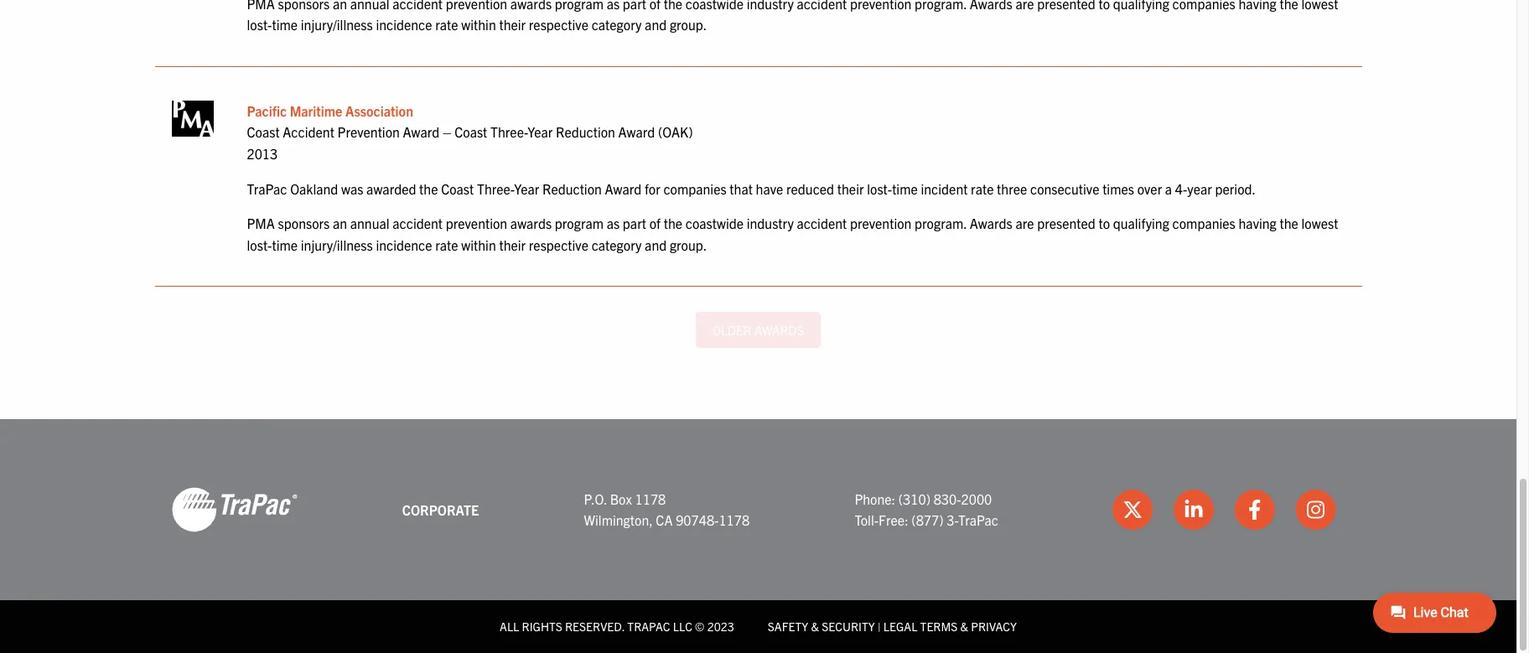 Task type: describe. For each thing, give the bounding box(es) containing it.
2 vertical spatial lost-
[[247, 236, 272, 253]]

2 are from the top
[[1016, 215, 1035, 232]]

0 vertical spatial time
[[272, 16, 298, 33]]

2 within from the top
[[462, 236, 496, 253]]

2 annual from the top
[[350, 215, 390, 232]]

2 awards from the top
[[511, 215, 552, 232]]

2 qualifying from the top
[[1114, 215, 1170, 232]]

year inside pacific maritime association coast accident prevention award – coast three-year reduction award (oak) 2013
[[528, 124, 553, 140]]

safety
[[768, 619, 809, 634]]

1 awards from the top
[[511, 0, 552, 11]]

corporate image
[[172, 487, 297, 534]]

1 sponsors from the top
[[278, 0, 330, 11]]

prevention
[[338, 124, 400, 140]]

1 pma sponsors an annual accident prevention awards program as part of the coastwide industry accident prevention program. awards are presented to qualifying companies having the lowest lost-time injury/illness incidence rate within their respective category and group. from the top
[[247, 0, 1339, 33]]

2 an from the top
[[333, 215, 347, 232]]

three
[[997, 180, 1028, 197]]

legal terms & privacy link
[[884, 619, 1017, 634]]

wilmington,
[[584, 512, 653, 529]]

three- inside pacific maritime association coast accident prevention award – coast three-year reduction award (oak) 2013
[[491, 124, 528, 140]]

times
[[1103, 180, 1135, 197]]

1 vertical spatial companies
[[664, 180, 727, 197]]

2 to from the top
[[1099, 215, 1111, 232]]

1 lowest from the top
[[1302, 0, 1339, 11]]

1 as from the top
[[607, 0, 620, 11]]

year
[[1188, 180, 1213, 197]]

free:
[[879, 512, 909, 529]]

3-
[[947, 512, 959, 529]]

(877)
[[912, 512, 944, 529]]

award left for
[[605, 180, 642, 197]]

2 as from the top
[[607, 215, 620, 232]]

0 horizontal spatial trapac
[[247, 180, 287, 197]]

2 pma sponsors an annual accident prevention awards program as part of the coastwide industry accident prevention program. awards are presented to qualifying companies having the lowest lost-time injury/illness incidence rate within their respective category and group. from the top
[[247, 215, 1339, 253]]

coast right –
[[455, 124, 488, 140]]

a
[[1166, 180, 1173, 197]]

accident
[[283, 124, 335, 140]]

0 vertical spatial 1178
[[635, 491, 666, 507]]

awards inside button
[[755, 322, 804, 338]]

trapac oakland was awarded the coast three-year reduction award for companies that have reduced their lost-time incident rate three consecutive times over a 4-year period.
[[247, 180, 1257, 197]]

phone:
[[855, 491, 896, 507]]

2 category from the top
[[592, 236, 642, 253]]

have
[[756, 180, 784, 197]]

2 coastwide from the top
[[686, 215, 744, 232]]

was
[[341, 180, 364, 197]]

pacific
[[247, 102, 287, 119]]

older awards button
[[696, 312, 821, 348]]

corporate
[[402, 501, 479, 518]]

2 & from the left
[[961, 619, 969, 634]]

1 of from the top
[[650, 0, 661, 11]]

p.o.
[[584, 491, 607, 507]]

older
[[713, 322, 752, 338]]

for
[[645, 180, 661, 197]]

2013
[[247, 145, 278, 162]]

1 vertical spatial lost-
[[867, 180, 893, 197]]

ca
[[656, 512, 673, 529]]

p.o. box 1178 wilmington, ca 90748-1178
[[584, 491, 750, 529]]

coast up 2013
[[247, 124, 280, 140]]

2 pma from the top
[[247, 215, 275, 232]]

1 coastwide from the top
[[686, 0, 744, 11]]

2 sponsors from the top
[[278, 215, 330, 232]]

1 incidence from the top
[[376, 16, 432, 33]]

award left (oak)
[[619, 124, 655, 140]]

terms
[[921, 619, 958, 634]]

0 vertical spatial their
[[499, 16, 526, 33]]

0 vertical spatial awards
[[970, 0, 1013, 11]]

4-
[[1176, 180, 1188, 197]]

incident
[[921, 180, 968, 197]]

1 injury/illness from the top
[[301, 16, 373, 33]]

footer containing p.o. box 1178
[[0, 420, 1517, 653]]

2 respective from the top
[[529, 236, 589, 253]]

2 vertical spatial rate
[[436, 236, 458, 253]]

1 category from the top
[[592, 16, 642, 33]]

1 pma from the top
[[247, 0, 275, 11]]

1 having from the top
[[1239, 0, 1277, 11]]

(310)
[[899, 491, 931, 507]]

2 industry from the top
[[747, 215, 794, 232]]



Task type: locate. For each thing, give the bounding box(es) containing it.
1 vertical spatial awards
[[511, 215, 552, 232]]

1 vertical spatial part
[[623, 215, 647, 232]]

1178 up ca
[[635, 491, 666, 507]]

1 part from the top
[[623, 0, 647, 11]]

1 vertical spatial industry
[[747, 215, 794, 232]]

1 vertical spatial group.
[[670, 236, 707, 253]]

0 vertical spatial of
[[650, 0, 661, 11]]

1 horizontal spatial trapac
[[959, 512, 999, 529]]

2 injury/illness from the top
[[301, 236, 373, 253]]

1 vertical spatial as
[[607, 215, 620, 232]]

1 & from the left
[[811, 619, 819, 634]]

period.
[[1216, 180, 1257, 197]]

1 are from the top
[[1016, 0, 1035, 11]]

association
[[346, 102, 414, 119]]

1 vertical spatial an
[[333, 215, 347, 232]]

1 vertical spatial and
[[645, 236, 667, 253]]

1 vertical spatial year
[[514, 180, 540, 197]]

1 vertical spatial annual
[[350, 215, 390, 232]]

0 vertical spatial program.
[[915, 0, 967, 11]]

trapac
[[628, 619, 671, 634]]

1 annual from the top
[[350, 0, 390, 11]]

1 vertical spatial of
[[650, 215, 661, 232]]

1 vertical spatial to
[[1099, 215, 1111, 232]]

the
[[664, 0, 683, 11], [1280, 0, 1299, 11], [419, 180, 438, 197], [664, 215, 683, 232], [1280, 215, 1299, 232]]

2 program from the top
[[555, 215, 604, 232]]

2 incidence from the top
[[376, 236, 432, 253]]

award
[[403, 124, 440, 140], [619, 124, 655, 140], [605, 180, 642, 197]]

2 group. from the top
[[670, 236, 707, 253]]

trapac down 2013
[[247, 180, 287, 197]]

1 vertical spatial program
[[555, 215, 604, 232]]

–
[[443, 124, 452, 140]]

1 program from the top
[[555, 0, 604, 11]]

0 horizontal spatial 1178
[[635, 491, 666, 507]]

2 vertical spatial awards
[[755, 322, 804, 338]]

over
[[1138, 180, 1163, 197]]

part
[[623, 0, 647, 11], [623, 215, 647, 232]]

0 vertical spatial trapac
[[247, 180, 287, 197]]

as
[[607, 0, 620, 11], [607, 215, 620, 232]]

an
[[333, 0, 347, 11], [333, 215, 347, 232]]

safety & security | legal terms & privacy
[[768, 619, 1017, 634]]

1 vertical spatial 1178
[[719, 512, 750, 529]]

2 lowest from the top
[[1302, 215, 1339, 232]]

1 to from the top
[[1099, 0, 1111, 11]]

0 vertical spatial qualifying
[[1114, 0, 1170, 11]]

of
[[650, 0, 661, 11], [650, 215, 661, 232]]

1 vertical spatial pma
[[247, 215, 275, 232]]

0 vertical spatial annual
[[350, 0, 390, 11]]

three-
[[491, 124, 528, 140], [477, 180, 514, 197]]

sponsors
[[278, 0, 330, 11], [278, 215, 330, 232]]

0 vertical spatial lowest
[[1302, 0, 1339, 11]]

1 vertical spatial lowest
[[1302, 215, 1339, 232]]

reduced
[[787, 180, 835, 197]]

reserved.
[[565, 619, 625, 634]]

1 vertical spatial pma sponsors an annual accident prevention awards program as part of the coastwide industry accident prevention program. awards are presented to qualifying companies having the lowest lost-time injury/illness incidence rate within their respective category and group.
[[247, 215, 1339, 253]]

reduction
[[556, 124, 616, 140], [543, 180, 602, 197]]

1178
[[635, 491, 666, 507], [719, 512, 750, 529]]

award left –
[[403, 124, 440, 140]]

0 vertical spatial companies
[[1173, 0, 1236, 11]]

1 vertical spatial are
[[1016, 215, 1035, 232]]

0 vertical spatial as
[[607, 0, 620, 11]]

0 horizontal spatial &
[[811, 619, 819, 634]]

awards
[[970, 0, 1013, 11], [970, 215, 1013, 232], [755, 322, 804, 338]]

coast down –
[[441, 180, 474, 197]]

1 horizontal spatial 1178
[[719, 512, 750, 529]]

0 vertical spatial sponsors
[[278, 0, 330, 11]]

|
[[878, 619, 881, 634]]

2 vertical spatial companies
[[1173, 215, 1236, 232]]

toll-
[[855, 512, 879, 529]]

coastwide
[[686, 0, 744, 11], [686, 215, 744, 232]]

time
[[272, 16, 298, 33], [893, 180, 918, 197], [272, 236, 298, 253]]

1 respective from the top
[[529, 16, 589, 33]]

1 vertical spatial having
[[1239, 215, 1277, 232]]

0 vertical spatial pma
[[247, 0, 275, 11]]

0 vertical spatial within
[[462, 16, 496, 33]]

older awards
[[713, 322, 804, 338]]

1 vertical spatial within
[[462, 236, 496, 253]]

0 vertical spatial presented
[[1038, 0, 1096, 11]]

1 an from the top
[[333, 0, 347, 11]]

industry
[[747, 0, 794, 11], [747, 215, 794, 232]]

1 qualifying from the top
[[1114, 0, 1170, 11]]

90748-
[[676, 512, 719, 529]]

1 vertical spatial their
[[838, 180, 864, 197]]

1 vertical spatial coastwide
[[686, 215, 744, 232]]

0 vertical spatial injury/illness
[[301, 16, 373, 33]]

1 vertical spatial time
[[893, 180, 918, 197]]

that
[[730, 180, 753, 197]]

1 vertical spatial presented
[[1038, 215, 1096, 232]]

rate
[[436, 16, 458, 33], [971, 180, 994, 197], [436, 236, 458, 253]]

maritime
[[290, 102, 343, 119]]

awarded
[[367, 180, 416, 197]]

1 program. from the top
[[915, 0, 967, 11]]

footer
[[0, 420, 1517, 653]]

annual
[[350, 0, 390, 11], [350, 215, 390, 232]]

program.
[[915, 0, 967, 11], [915, 215, 967, 232]]

privacy
[[972, 619, 1017, 634]]

1 vertical spatial rate
[[971, 180, 994, 197]]

group.
[[670, 16, 707, 33], [670, 236, 707, 253]]

2 presented from the top
[[1038, 215, 1096, 232]]

program
[[555, 0, 604, 11], [555, 215, 604, 232]]

2 of from the top
[[650, 215, 661, 232]]

are
[[1016, 0, 1035, 11], [1016, 215, 1035, 232]]

all rights reserved. trapac llc © 2023
[[500, 619, 735, 634]]

within
[[462, 16, 496, 33], [462, 236, 496, 253]]

box
[[610, 491, 632, 507]]

presented
[[1038, 0, 1096, 11], [1038, 215, 1096, 232]]

incidence
[[376, 16, 432, 33], [376, 236, 432, 253]]

all
[[500, 619, 519, 634]]

1 vertical spatial trapac
[[959, 512, 999, 529]]

0 vertical spatial rate
[[436, 16, 458, 33]]

1 within from the top
[[462, 16, 496, 33]]

0 vertical spatial program
[[555, 0, 604, 11]]

pacific maritime association coast accident prevention award – coast three-year reduction award (oak) 2013
[[247, 102, 693, 162]]

trapac down 2000
[[959, 512, 999, 529]]

1 horizontal spatial &
[[961, 619, 969, 634]]

(oak)
[[658, 124, 693, 140]]

category
[[592, 16, 642, 33], [592, 236, 642, 253]]

awards
[[511, 0, 552, 11], [511, 215, 552, 232]]

llc
[[673, 619, 693, 634]]

0 vertical spatial three-
[[491, 124, 528, 140]]

phone: (310) 830-2000 toll-free: (877) 3-trapac
[[855, 491, 999, 529]]

2 part from the top
[[623, 215, 647, 232]]

0 vertical spatial awards
[[511, 0, 552, 11]]

oakland
[[290, 180, 338, 197]]

three- right –
[[491, 124, 528, 140]]

security
[[822, 619, 875, 634]]

1 vertical spatial three-
[[477, 180, 514, 197]]

830-
[[934, 491, 962, 507]]

& right the safety
[[811, 619, 819, 634]]

trapac inside "phone: (310) 830-2000 toll-free: (877) 3-trapac"
[[959, 512, 999, 529]]

1 industry from the top
[[747, 0, 794, 11]]

their
[[499, 16, 526, 33], [838, 180, 864, 197], [499, 236, 526, 253]]

0 vertical spatial coastwide
[[686, 0, 744, 11]]

three- down pacific maritime association coast accident prevention award – coast three-year reduction award (oak) 2013 on the left of page
[[477, 180, 514, 197]]

0 vertical spatial are
[[1016, 0, 1035, 11]]

1 vertical spatial sponsors
[[278, 215, 330, 232]]

prevention
[[446, 0, 508, 11], [850, 0, 912, 11], [446, 215, 508, 232], [850, 215, 912, 232]]

2023
[[708, 619, 735, 634]]

injury/illness
[[301, 16, 373, 33], [301, 236, 373, 253]]

to
[[1099, 0, 1111, 11], [1099, 215, 1111, 232]]

2 program. from the top
[[915, 215, 967, 232]]

1 and from the top
[[645, 16, 667, 33]]

2 and from the top
[[645, 236, 667, 253]]

trapac
[[247, 180, 287, 197], [959, 512, 999, 529]]

0 vertical spatial reduction
[[556, 124, 616, 140]]

1 vertical spatial incidence
[[376, 236, 432, 253]]

0 vertical spatial having
[[1239, 0, 1277, 11]]

0 vertical spatial to
[[1099, 0, 1111, 11]]

1178 right ca
[[719, 512, 750, 529]]

0 vertical spatial category
[[592, 16, 642, 33]]

2 having from the top
[[1239, 215, 1277, 232]]

0 vertical spatial an
[[333, 0, 347, 11]]

©
[[695, 619, 705, 634]]

0 vertical spatial part
[[623, 0, 647, 11]]

0 vertical spatial incidence
[[376, 16, 432, 33]]

respective
[[529, 16, 589, 33], [529, 236, 589, 253]]

legal
[[884, 619, 918, 634]]

0 vertical spatial group.
[[670, 16, 707, 33]]

0 vertical spatial and
[[645, 16, 667, 33]]

accident
[[393, 0, 443, 11], [797, 0, 847, 11], [393, 215, 443, 232], [797, 215, 847, 232]]

0 vertical spatial industry
[[747, 0, 794, 11]]

2 vertical spatial time
[[272, 236, 298, 253]]

year
[[528, 124, 553, 140], [514, 180, 540, 197]]

rights
[[522, 619, 563, 634]]

qualifying
[[1114, 0, 1170, 11], [1114, 215, 1170, 232]]

reduction inside pacific maritime association coast accident prevention award – coast three-year reduction award (oak) 2013
[[556, 124, 616, 140]]

1 group. from the top
[[670, 16, 707, 33]]

0 vertical spatial year
[[528, 124, 553, 140]]

& right terms
[[961, 619, 969, 634]]

1 vertical spatial awards
[[970, 215, 1013, 232]]

0 vertical spatial pma sponsors an annual accident prevention awards program as part of the coastwide industry accident prevention program. awards are presented to qualifying companies having the lowest lost-time injury/illness incidence rate within their respective category and group.
[[247, 0, 1339, 33]]

0 vertical spatial lost-
[[247, 16, 272, 33]]

consecutive
[[1031, 180, 1100, 197]]

0 vertical spatial respective
[[529, 16, 589, 33]]

2 vertical spatial their
[[499, 236, 526, 253]]

lowest
[[1302, 0, 1339, 11], [1302, 215, 1339, 232]]

1 vertical spatial reduction
[[543, 180, 602, 197]]

1 vertical spatial program.
[[915, 215, 967, 232]]

1 vertical spatial injury/illness
[[301, 236, 373, 253]]

coast
[[247, 124, 280, 140], [455, 124, 488, 140], [441, 180, 474, 197]]

having
[[1239, 0, 1277, 11], [1239, 215, 1277, 232]]

pma sponsors an annual accident prevention awards program as part of the coastwide industry accident prevention program. awards are presented to qualifying companies having the lowest lost-time injury/illness incidence rate within their respective category and group.
[[247, 0, 1339, 33], [247, 215, 1339, 253]]

1 vertical spatial category
[[592, 236, 642, 253]]

1 vertical spatial respective
[[529, 236, 589, 253]]

and
[[645, 16, 667, 33], [645, 236, 667, 253]]

lost-
[[247, 16, 272, 33], [867, 180, 893, 197], [247, 236, 272, 253]]

2000
[[962, 491, 993, 507]]

safety & security link
[[768, 619, 875, 634]]

1 presented from the top
[[1038, 0, 1096, 11]]

1 vertical spatial qualifying
[[1114, 215, 1170, 232]]



Task type: vqa. For each thing, say whether or not it's contained in the screenshot.
the left zero
no



